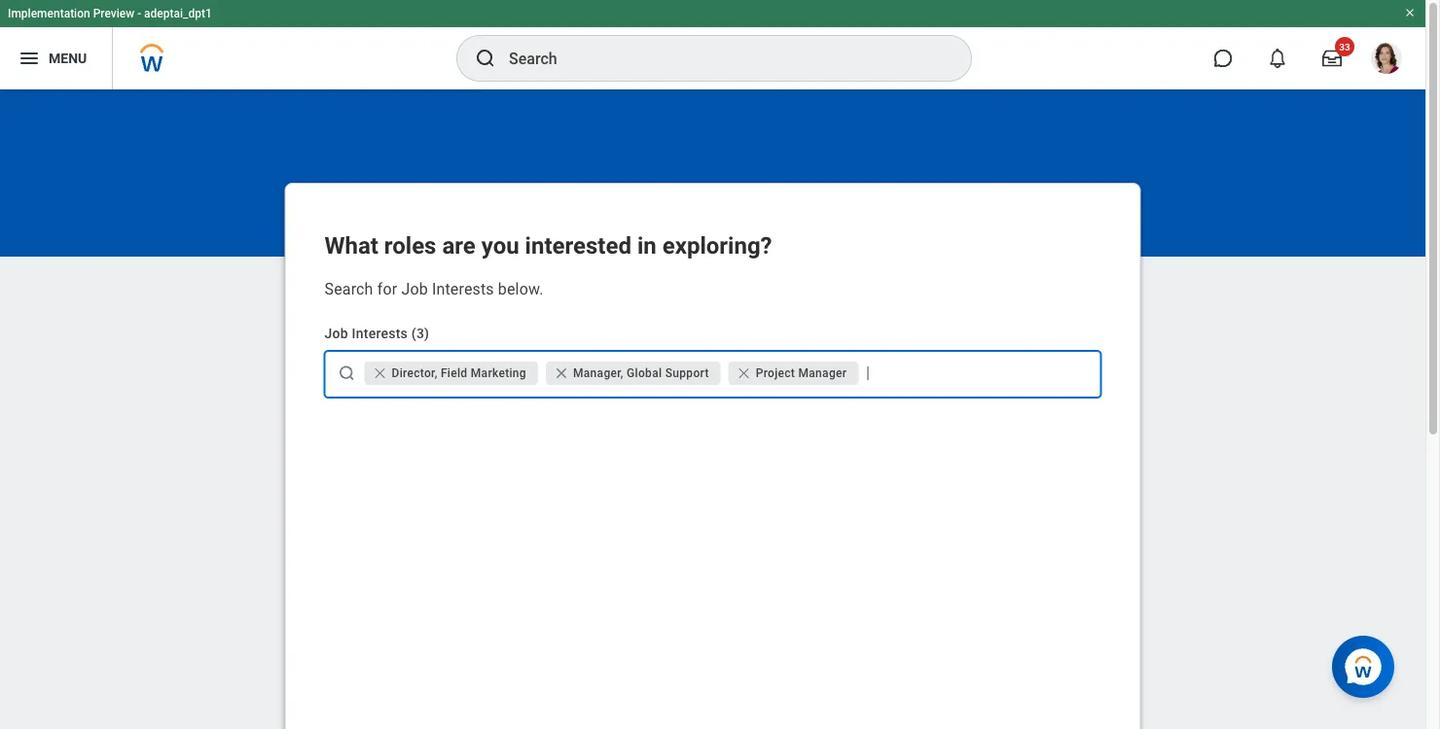 Task type: locate. For each thing, give the bounding box(es) containing it.
-
[[137, 7, 141, 20]]

marketing
[[471, 367, 526, 380]]

interests down the are
[[432, 280, 494, 298]]

project manager button
[[729, 362, 859, 385]]

search
[[325, 280, 373, 298]]

field
[[441, 367, 468, 380]]

project manager
[[756, 367, 847, 380]]

33
[[1339, 41, 1350, 53]]

Job Interests (3) field
[[862, 364, 1092, 383]]

manager,
[[573, 367, 624, 380]]

1 vertical spatial job
[[325, 325, 348, 342]]

support
[[665, 367, 709, 380]]

1 horizontal spatial job
[[401, 280, 428, 298]]

Search Workday  search field
[[509, 37, 931, 80]]

remove image
[[372, 366, 392, 381], [372, 366, 388, 381], [554, 366, 573, 381], [554, 366, 569, 381], [736, 366, 756, 381], [736, 366, 752, 381]]

0 vertical spatial job
[[401, 280, 428, 298]]

job up search image
[[325, 325, 348, 342]]

job right "for"
[[401, 280, 428, 298]]

33 button
[[1311, 37, 1355, 80]]

1 horizontal spatial interests
[[432, 280, 494, 298]]

close environment banner image
[[1404, 7, 1416, 18]]

global
[[627, 367, 662, 380]]

exploring?
[[662, 232, 772, 260]]

0 vertical spatial interests
[[432, 280, 494, 298]]

what roles are you interested in exploring?
[[325, 232, 772, 260]]

in
[[637, 232, 657, 260]]

implementation preview -   adeptai_dpt1
[[8, 7, 212, 20]]

1 vertical spatial interests
[[352, 325, 408, 342]]

0 horizontal spatial interests
[[352, 325, 408, 342]]

job
[[401, 280, 428, 298], [325, 325, 348, 342]]

roles
[[384, 232, 436, 260]]

press left arrow to navigate selected items field
[[862, 358, 1092, 389]]

you
[[481, 232, 519, 260]]

interests left (3)
[[352, 325, 408, 342]]

menu button
[[0, 27, 112, 90]]

job interests (3)
[[325, 325, 429, 342]]

interests
[[432, 280, 494, 298], [352, 325, 408, 342]]

0 horizontal spatial job
[[325, 325, 348, 342]]



Task type: describe. For each thing, give the bounding box(es) containing it.
search image
[[337, 364, 357, 383]]

adeptai_dpt1
[[144, 7, 212, 20]]

project
[[756, 367, 795, 380]]

manager, global support button
[[546, 362, 721, 385]]

manager, global support
[[573, 367, 709, 380]]

director,
[[392, 367, 437, 380]]

(3)
[[411, 325, 429, 342]]

what
[[325, 232, 378, 260]]

for
[[377, 280, 397, 298]]

search image
[[474, 47, 497, 70]]

are
[[442, 232, 476, 260]]

menu banner
[[0, 0, 1426, 90]]

preview
[[93, 7, 134, 20]]

profile logan mcneil image
[[1371, 43, 1402, 78]]

director, field marketing
[[392, 367, 526, 380]]

manager
[[798, 367, 847, 380]]

menu
[[49, 50, 87, 66]]

notifications large image
[[1268, 49, 1287, 68]]

below.
[[498, 280, 543, 298]]

director, field marketing button
[[364, 362, 538, 385]]

search for job interests below.
[[325, 280, 543, 298]]

interested
[[525, 232, 631, 260]]

justify image
[[18, 47, 41, 70]]

inbox large image
[[1322, 49, 1342, 68]]

implementation
[[8, 7, 90, 20]]



Task type: vqa. For each thing, say whether or not it's contained in the screenshot.
director, field marketing "button"
yes



